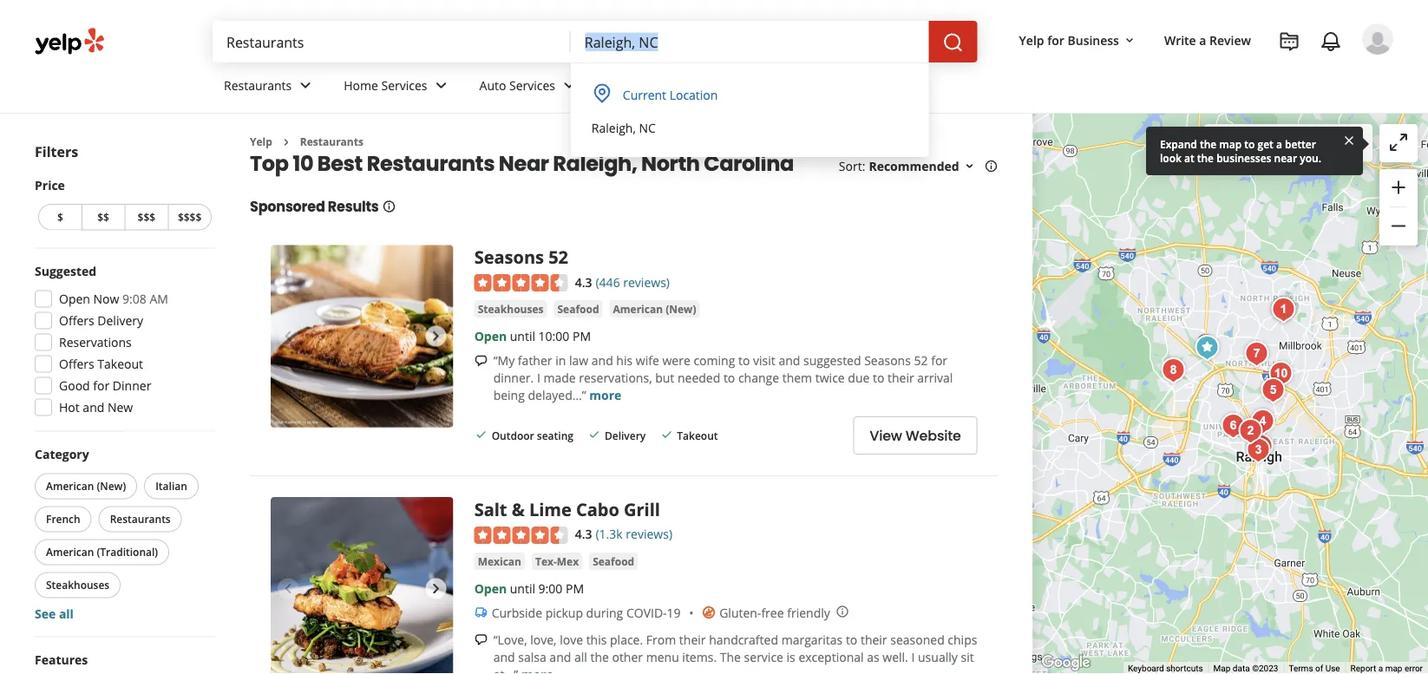 Task type: vqa. For each thing, say whether or not it's contained in the screenshot.
16 chevron down v2 icon to the top
yes



Task type: locate. For each thing, give the bounding box(es) containing it.
steakhouses inside steakhouses link
[[478, 302, 544, 316]]

seafood
[[558, 302, 599, 316], [593, 554, 635, 568]]

open for salt
[[474, 580, 507, 596]]

24 chevron down v2 image
[[295, 75, 316, 96], [431, 75, 452, 96], [559, 75, 580, 96]]

1 vertical spatial until
[[510, 580, 535, 596]]

all
[[59, 606, 74, 622], [574, 649, 587, 665]]

2 16 speech v2 image from the top
[[474, 633, 488, 647]]

restaurants link
[[210, 62, 330, 113], [300, 135, 364, 149]]

delivery down more link
[[605, 428, 646, 442]]

0 vertical spatial next image
[[426, 326, 447, 347]]

suggested
[[35, 263, 96, 279]]

user actions element
[[1005, 22, 1418, 128]]

16 chevron down v2 image
[[963, 159, 977, 173]]

american down category
[[46, 479, 94, 493]]

home services
[[344, 77, 427, 93]]

american inside button
[[46, 545, 94, 559]]

slideshow element
[[271, 245, 454, 428], [271, 497, 454, 674]]

notifications image
[[1321, 31, 1342, 52]]

restaurants
[[224, 77, 292, 93], [300, 135, 364, 149], [367, 149, 495, 178], [110, 512, 171, 526]]

0 vertical spatial slideshow element
[[271, 245, 454, 428]]

american down french "button"
[[46, 545, 94, 559]]

salsa
[[518, 649, 546, 665]]

1 vertical spatial for
[[931, 352, 948, 368]]

1 vertical spatial reviews)
[[626, 526, 673, 542]]

next image
[[426, 326, 447, 347], [426, 578, 447, 599]]

for down offers takeout
[[93, 378, 110, 394]]

2 horizontal spatial their
[[888, 369, 914, 386]]

0 vertical spatial steakhouses
[[478, 302, 544, 316]]

services for home services
[[381, 77, 427, 93]]

24 chevron down v2 image left home
[[295, 75, 316, 96]]

restaurants link right 16 chevron right v2 icon
[[300, 135, 364, 149]]

cabo
[[576, 497, 619, 521]]

restaurants link up yelp 'link' in the left top of the page
[[210, 62, 330, 113]]

map
[[1297, 135, 1322, 152], [1220, 137, 1242, 151], [1386, 664, 1403, 674]]

16 chevron down v2 image
[[1123, 34, 1137, 47]]

steakhouses button up see all button
[[35, 572, 121, 598]]

0 vertical spatial reviews)
[[623, 274, 670, 290]]

0 horizontal spatial steakhouses
[[46, 578, 110, 592]]

of
[[1316, 664, 1324, 674]]

2 vertical spatial for
[[93, 378, 110, 394]]

1 horizontal spatial 16 checkmark v2 image
[[587, 428, 601, 442]]

to right due
[[873, 369, 885, 386]]

1 horizontal spatial 16 info v2 image
[[985, 159, 999, 173]]

for left business
[[1048, 32, 1065, 48]]

yelp left business
[[1019, 32, 1045, 48]]

home
[[344, 77, 378, 93]]

0 vertical spatial offers
[[59, 312, 94, 329]]

write a review link
[[1158, 24, 1258, 56]]

seasons 52 link
[[474, 245, 568, 269]]

1 24 chevron down v2 image from the left
[[295, 75, 316, 96]]

steakhouses button up open until 10:00 pm
[[474, 300, 547, 318]]

offers up the reservations
[[59, 312, 94, 329]]

1 vertical spatial 4.3 link
[[575, 524, 592, 543]]

(new) inside group
[[97, 479, 126, 493]]

group containing category
[[31, 446, 215, 623]]

you.
[[1300, 151, 1322, 165]]

seafood link down (1.3k in the left bottom of the page
[[589, 553, 638, 570]]

24 marker v2 image
[[592, 83, 613, 104]]

0 vertical spatial pm
[[573, 328, 591, 344]]

1 horizontal spatial map
[[1297, 135, 1322, 152]]

0 horizontal spatial american (new) button
[[35, 473, 137, 499]]

0 horizontal spatial takeout
[[97, 356, 143, 372]]

pm
[[573, 328, 591, 344], [566, 580, 584, 596]]

all inside group
[[59, 606, 74, 622]]

1 vertical spatial 4.3
[[575, 526, 592, 542]]

0 vertical spatial steakhouses button
[[474, 300, 547, 318]]

projects image
[[1279, 31, 1300, 52]]

french
[[46, 512, 80, 526]]

previous image
[[278, 326, 299, 347]]

terms of use link
[[1289, 664, 1340, 674]]

1 horizontal spatial american (new)
[[613, 302, 696, 316]]

salt & lime cabo grill
[[474, 497, 660, 521]]

but
[[655, 369, 675, 386]]

category
[[35, 446, 89, 463]]

business categories element
[[210, 62, 1394, 113]]

info icon image
[[836, 605, 849, 619], [836, 605, 849, 619]]

a inside expand the map to get a better look at the businesses near you.
[[1277, 137, 1283, 151]]

a right report
[[1379, 664, 1384, 674]]

more link
[[590, 387, 622, 403]]

1 vertical spatial (new)
[[97, 479, 126, 493]]

map left error
[[1386, 664, 1403, 674]]

0 vertical spatial seafood
[[558, 302, 599, 316]]

4.3 left (1.3k in the left bottom of the page
[[575, 526, 592, 542]]

1 vertical spatial i
[[912, 649, 915, 665]]

is
[[787, 649, 796, 665]]

0 horizontal spatial steakhouses button
[[35, 572, 121, 598]]

2 next image from the top
[[426, 578, 447, 599]]

steakhouses for right steakhouses button
[[478, 302, 544, 316]]

4.3 link left (1.3k in the left bottom of the page
[[575, 524, 592, 543]]

suggested
[[804, 352, 861, 368]]

chips
[[948, 631, 978, 648]]

0 vertical spatial seasons
[[474, 245, 544, 269]]

None search field
[[213, 21, 981, 62]]

group
[[1380, 169, 1418, 246], [30, 263, 215, 421], [31, 446, 215, 623]]

auto services link
[[466, 62, 594, 113]]

seafood up 10:00
[[558, 302, 599, 316]]

until up the curbside
[[510, 580, 535, 596]]

the cowfish sushi burger bar image
[[1240, 337, 1274, 371]]

services right 'auto'
[[509, 77, 555, 93]]

view website link
[[853, 417, 978, 455]]

1 vertical spatial as
[[867, 649, 880, 665]]

1 offers from the top
[[59, 312, 94, 329]]

3 16 checkmark v2 image from the left
[[660, 428, 674, 442]]

pm up the law
[[573, 328, 591, 344]]

1 horizontal spatial steakhouses
[[478, 302, 544, 316]]

takeout
[[97, 356, 143, 372], [677, 428, 718, 442]]

24 chevron down v2 image inside 'restaurants' link
[[295, 75, 316, 96]]

1 vertical spatial next image
[[426, 578, 447, 599]]

map inside expand the map to get a better look at the businesses near you.
[[1220, 137, 1242, 151]]

1 vertical spatial takeout
[[677, 428, 718, 442]]

i right "well."
[[912, 649, 915, 665]]

0 vertical spatial yelp
[[1019, 32, 1045, 48]]

1 vertical spatial offers
[[59, 356, 94, 372]]

4.3 star rating image
[[474, 274, 568, 292], [474, 527, 568, 544]]

16 chevron right v2 image
[[279, 135, 293, 149]]

pm for &
[[566, 580, 584, 596]]

services inside 'link'
[[509, 77, 555, 93]]

raleigh, down the raleigh, nc
[[553, 149, 637, 178]]

16 speech v2 image left "my
[[474, 354, 488, 368]]

until up father at the bottom
[[510, 328, 535, 344]]

features
[[35, 652, 88, 668]]

24 chevron down v2 image
[[641, 75, 662, 96]]

sponsored
[[250, 197, 325, 216]]

restaurants up (traditional)
[[110, 512, 171, 526]]

24 chevron down v2 image left 24 marker v2 icon
[[559, 75, 580, 96]]

16 checkmark v2 image left outdoor
[[474, 428, 488, 442]]

current location link
[[581, 77, 919, 112]]

2 until from the top
[[510, 580, 535, 596]]

  text field
[[585, 32, 915, 51]]

a right get
[[1277, 137, 1283, 151]]

for for dinner
[[93, 378, 110, 394]]

black ivory café image
[[1264, 357, 1299, 391]]

outdoor
[[492, 428, 534, 442]]

1 vertical spatial american
[[46, 479, 94, 493]]

reviews)
[[623, 274, 670, 290], [626, 526, 673, 542]]

24 chevron down v2 image inside auto services 'link'
[[559, 75, 580, 96]]

write
[[1165, 32, 1196, 48]]

4.3 star rating image down '&'
[[474, 527, 568, 544]]

16 info v2 image right results at the left
[[382, 199, 396, 213]]

0 horizontal spatial 52
[[549, 245, 568, 269]]

seafood down (1.3k in the left bottom of the page
[[593, 554, 635, 568]]

yelp for business
[[1019, 32, 1119, 48]]

1 horizontal spatial as
[[1281, 135, 1293, 152]]

1 horizontal spatial a
[[1277, 137, 1283, 151]]

american (new) down category
[[46, 479, 126, 493]]

24 chevron down v2 image for restaurants
[[295, 75, 316, 96]]

and right hot
[[83, 399, 104, 416]]

2 vertical spatial a
[[1379, 664, 1384, 674]]

1 horizontal spatial 52
[[914, 352, 928, 368]]

4.3 left (446
[[575, 274, 592, 290]]

1 vertical spatial yelp
[[250, 135, 272, 149]]

yelp for yelp for business
[[1019, 32, 1045, 48]]

to up exceptional
[[846, 631, 858, 648]]

(new) for leftmost american (new) button
[[97, 479, 126, 493]]

steakhouses up see all button
[[46, 578, 110, 592]]

a
[[1200, 32, 1207, 48], [1277, 137, 1283, 151], [1379, 664, 1384, 674]]

love,
[[530, 631, 557, 648]]

2 4.3 link from the top
[[575, 524, 592, 543]]

0 vertical spatial for
[[1048, 32, 1065, 48]]

american
[[613, 302, 663, 316], [46, 479, 94, 493], [46, 545, 94, 559]]

all down love
[[574, 649, 587, 665]]

0 vertical spatial seafood button
[[554, 300, 603, 318]]

for up arrival
[[931, 352, 948, 368]]

expand
[[1160, 137, 1197, 151]]

other
[[612, 649, 643, 665]]

seating
[[537, 428, 574, 442]]

for inside "my father in law and his wife were coming to visit and suggested seasons 52 for dinner. i made reservations, but needed to change them twice due to their arrival being delayed…"
[[931, 352, 948, 368]]

16 speech v2 image
[[474, 354, 488, 368], [474, 633, 488, 647]]

1 vertical spatial american (new) button
[[35, 473, 137, 499]]

1 horizontal spatial (new)
[[666, 302, 696, 316]]

0 vertical spatial 4.3 star rating image
[[474, 274, 568, 292]]

0 horizontal spatial a
[[1200, 32, 1207, 48]]

1 vertical spatial raleigh,
[[553, 149, 637, 178]]

1 horizontal spatial yelp
[[1019, 32, 1045, 48]]

arrival
[[918, 369, 953, 386]]

american (new) for american (new) button to the top
[[613, 302, 696, 316]]

pickup
[[546, 604, 583, 621]]

0 vertical spatial american (new)
[[613, 302, 696, 316]]

search
[[1239, 135, 1278, 152]]

16 speech v2 image for "my
[[474, 354, 488, 368]]

1 vertical spatial 16 speech v2 image
[[474, 633, 488, 647]]

now
[[93, 291, 119, 307]]

0 vertical spatial 16 speech v2 image
[[474, 354, 488, 368]]

0 vertical spatial 4.3 link
[[575, 272, 592, 291]]

2 horizontal spatial for
[[1048, 32, 1065, 48]]

0 horizontal spatial 16 checkmark v2 image
[[474, 428, 488, 442]]

american for leftmost american (new) button
[[46, 479, 94, 493]]

1 vertical spatial all
[[574, 649, 587, 665]]

16 speech v2 image down 16 shipping v2 icon
[[474, 633, 488, 647]]

1 horizontal spatial services
[[509, 77, 555, 93]]

1 vertical spatial seasons
[[865, 352, 911, 368]]

to left visit
[[739, 352, 750, 368]]

1 horizontal spatial seasons
[[865, 352, 911, 368]]

1 vertical spatial american (new)
[[46, 479, 126, 493]]

terms
[[1289, 664, 1314, 674]]

to down coming
[[724, 369, 735, 386]]

24 chevron down v2 image left 'auto'
[[431, 75, 452, 96]]

good for dinner
[[59, 378, 151, 394]]

0 vertical spatial restaurants link
[[210, 62, 330, 113]]

reviews) for salt & lime cabo grill
[[626, 526, 673, 542]]

until for &
[[510, 580, 535, 596]]

2 4.3 from the top
[[575, 526, 592, 542]]

0 horizontal spatial i
[[537, 369, 540, 386]]

1 4.3 link from the top
[[575, 272, 592, 291]]

dinner
[[113, 378, 151, 394]]

10:00
[[539, 328, 570, 344]]

seafood button up 10:00
[[554, 300, 603, 318]]

all right see
[[59, 606, 74, 622]]

1 horizontal spatial steakhouses button
[[474, 300, 547, 318]]

the inside "love, love, love this place. from their handcrafted margaritas to their seasoned chips and salsa and all the other menu items. the service is exceptional as well. i usually sit at…"
[[591, 649, 609, 665]]

16 speech v2 image for "love,
[[474, 633, 488, 647]]

american (new) button up french
[[35, 473, 137, 499]]

1 4.3 from the top
[[575, 274, 592, 290]]

salt & lime cabo grill image
[[1267, 292, 1301, 327], [1267, 292, 1301, 327]]

$ button
[[38, 204, 81, 230]]

better
[[1285, 137, 1316, 151]]

i down father at the bottom
[[537, 369, 540, 386]]

0 vertical spatial until
[[510, 328, 535, 344]]

steakhouses button
[[474, 300, 547, 318], [35, 572, 121, 598]]

$$
[[97, 210, 109, 224]]

yelp for yelp 'link' in the left top of the page
[[250, 135, 272, 149]]

seasons up steakhouses link
[[474, 245, 544, 269]]

map
[[1214, 664, 1231, 674]]

(1.3k reviews)
[[596, 526, 673, 542]]

more
[[608, 77, 638, 93]]

1 horizontal spatial delivery
[[605, 428, 646, 442]]

4.3 for 52
[[575, 274, 592, 290]]

their up items.
[[679, 631, 706, 648]]

during
[[586, 604, 623, 621]]

seafood button down (1.3k in the left bottom of the page
[[589, 553, 638, 570]]

group containing suggested
[[30, 263, 215, 421]]

open down 'suggested'
[[59, 291, 90, 307]]

seasoned
[[891, 631, 945, 648]]

yelp left 16 chevron right v2 icon
[[250, 135, 272, 149]]

yelp link
[[250, 135, 272, 149]]

seasons up due
[[865, 352, 911, 368]]

0 horizontal spatial for
[[93, 378, 110, 394]]

0 horizontal spatial all
[[59, 606, 74, 622]]

1 services from the left
[[381, 77, 427, 93]]

their up "well."
[[861, 631, 887, 648]]

2 offers from the top
[[59, 356, 94, 372]]

for inside button
[[1048, 32, 1065, 48]]

1 horizontal spatial for
[[931, 352, 948, 368]]

16 checkmark v2 image for outdoor seating
[[474, 428, 488, 442]]

2 horizontal spatial a
[[1379, 664, 1384, 674]]

restaurants inside button
[[110, 512, 171, 526]]

keyboard shortcuts button
[[1128, 663, 1203, 674]]

pm for 52
[[573, 328, 591, 344]]

map for moves
[[1297, 135, 1322, 152]]

0 horizontal spatial 16 info v2 image
[[382, 199, 396, 213]]

4.3 link for 52
[[575, 272, 592, 291]]

i inside "my father in law and his wife were coming to visit and suggested seasons 52 for dinner. i made reservations, but needed to change them twice due to their arrival being delayed…"
[[537, 369, 540, 386]]

52
[[549, 245, 568, 269], [914, 352, 928, 368]]

zoom out image
[[1389, 216, 1409, 236]]

1 4.3 star rating image from the top
[[474, 274, 568, 292]]

(new) up restaurants button
[[97, 479, 126, 493]]

(new) up were
[[666, 302, 696, 316]]

2 horizontal spatial 24 chevron down v2 image
[[559, 75, 580, 96]]

0 vertical spatial takeout
[[97, 356, 143, 372]]

mexican
[[478, 554, 522, 568]]

offers up "good"
[[59, 356, 94, 372]]

data
[[1233, 664, 1250, 674]]

as left "well."
[[867, 649, 880, 665]]

steakhouses link
[[474, 300, 547, 318]]

to
[[1245, 137, 1255, 151], [739, 352, 750, 368], [724, 369, 735, 386], [873, 369, 885, 386], [846, 631, 858, 648]]

open up 16 shipping v2 icon
[[474, 580, 507, 596]]

19
[[667, 604, 681, 621]]

4.3 link left (446
[[575, 272, 592, 291]]

1 horizontal spatial their
[[861, 631, 887, 648]]

report a map error
[[1351, 664, 1423, 674]]

services right home
[[381, 77, 427, 93]]

2 vertical spatial american
[[46, 545, 94, 559]]

2 vertical spatial open
[[474, 580, 507, 596]]

2 slideshow element from the top
[[271, 497, 454, 674]]

takeout down needed
[[677, 428, 718, 442]]

3 24 chevron down v2 image from the left
[[559, 75, 580, 96]]

1 slideshow element from the top
[[271, 245, 454, 428]]

map left get
[[1220, 137, 1242, 151]]

map for to
[[1220, 137, 1242, 151]]

restaurants up yelp 'link' in the left top of the page
[[224, 77, 292, 93]]

0 horizontal spatial map
[[1220, 137, 1242, 151]]

expand the map to get a better look at the businesses near you.
[[1160, 137, 1322, 165]]

1 vertical spatial pm
[[566, 580, 584, 596]]

4.3 star rating image down seasons 52
[[474, 274, 568, 292]]

1 16 speech v2 image from the top
[[474, 354, 488, 368]]

expand the map to get a better look at the businesses near you. tooltip
[[1146, 127, 1363, 175]]

0 vertical spatial (new)
[[666, 302, 696, 316]]

slideshow element for salt
[[271, 497, 454, 674]]

best
[[317, 149, 363, 178]]

0 horizontal spatial services
[[381, 77, 427, 93]]

2 24 chevron down v2 image from the left
[[431, 75, 452, 96]]

0 vertical spatial a
[[1200, 32, 1207, 48]]

slideshow element for seasons
[[271, 245, 454, 428]]

a right write
[[1200, 32, 1207, 48]]

1 vertical spatial a
[[1277, 137, 1283, 151]]

16 checkmark v2 image right seating
[[587, 428, 601, 442]]

raleigh, left nc
[[592, 119, 636, 136]]

1 next image from the top
[[426, 326, 447, 347]]

american (new) button
[[610, 300, 700, 318], [35, 473, 137, 499]]

2 16 checkmark v2 image from the left
[[587, 428, 601, 442]]

(new) inside "american (new)" link
[[666, 302, 696, 316]]

and up the reservations,
[[592, 352, 613, 368]]

american down (446 reviews)
[[613, 302, 663, 316]]

their left arrival
[[888, 369, 914, 386]]

16 checkmark v2 image
[[474, 428, 488, 442], [587, 428, 601, 442], [660, 428, 674, 442]]

1 until from the top
[[510, 328, 535, 344]]

american (new) button down (446 reviews)
[[610, 300, 700, 318]]

map left 'moves'
[[1297, 135, 1322, 152]]

as right get
[[1281, 135, 1293, 152]]

24 chevron down v2 image for auto services
[[559, 75, 580, 96]]

0 vertical spatial 16 info v2 image
[[985, 159, 999, 173]]

0 horizontal spatial as
[[867, 649, 880, 665]]

open up "my
[[474, 328, 507, 344]]

pm right 9:00
[[566, 580, 584, 596]]

16 info v2 image
[[985, 159, 999, 173], [382, 199, 396, 213]]

24 chevron down v2 image inside home services "link"
[[431, 75, 452, 96]]

map for error
[[1386, 664, 1403, 674]]

near
[[499, 149, 549, 178]]

carolina
[[704, 149, 794, 178]]

0 horizontal spatial (new)
[[97, 479, 126, 493]]

"my father in law and his wife were coming to visit and suggested seasons 52 for dinner. i made reservations, but needed to change them twice due to their arrival being delayed…"
[[493, 352, 953, 403]]

reviews) down grill
[[626, 526, 673, 542]]

2 4.3 star rating image from the top
[[474, 527, 568, 544]]

american (new) down (446 reviews)
[[613, 302, 696, 316]]

delivery down open now 9:08 am
[[97, 312, 143, 329]]

1 vertical spatial steakhouses button
[[35, 572, 121, 598]]

1 vertical spatial 52
[[914, 352, 928, 368]]

1 vertical spatial steakhouses
[[46, 578, 110, 592]]

am
[[150, 291, 168, 307]]

16 checkmark v2 image down but
[[660, 428, 674, 442]]

stanbury image
[[1246, 404, 1280, 439]]

new
[[108, 399, 133, 416]]

to left get
[[1245, 137, 1255, 151]]

1 horizontal spatial all
[[574, 649, 587, 665]]

services inside "link"
[[381, 77, 427, 93]]

seafood button
[[554, 300, 603, 318], [589, 553, 638, 570]]

gen ramen image
[[1256, 373, 1291, 408]]

offers for offers delivery
[[59, 312, 94, 329]]

16 info v2 image right 16 chevron down v2 icon
[[985, 159, 999, 173]]

raleigh,
[[592, 119, 636, 136], [553, 149, 637, 178]]

1 16 checkmark v2 image from the left
[[474, 428, 488, 442]]

2 vertical spatial group
[[31, 446, 215, 623]]

yelp inside button
[[1019, 32, 1045, 48]]

None field
[[227, 32, 557, 51], [585, 32, 915, 51], [585, 32, 915, 51]]

takeout up dinner
[[97, 356, 143, 372]]

1 vertical spatial 4.3 star rating image
[[474, 527, 568, 544]]

1 vertical spatial open
[[474, 328, 507, 344]]

american for american (new) button to the top
[[613, 302, 663, 316]]

2 services from the left
[[509, 77, 555, 93]]

4.3 link
[[575, 272, 592, 291], [575, 524, 592, 543]]

seafood link up 10:00
[[554, 300, 603, 318]]

map region
[[896, 64, 1428, 674]]

a for report
[[1379, 664, 1384, 674]]

yelp
[[1019, 32, 1045, 48], [250, 135, 272, 149]]

1 horizontal spatial american (new) button
[[610, 300, 700, 318]]

reviews) up "american (new)" link
[[623, 274, 670, 290]]

0 horizontal spatial delivery
[[97, 312, 143, 329]]

steakhouses up open until 10:00 pm
[[478, 302, 544, 316]]

16 checkmark v2 image for delivery
[[587, 428, 601, 442]]

their
[[888, 369, 914, 386], [679, 631, 706, 648], [861, 631, 887, 648]]

and up at…" in the bottom of the page
[[493, 649, 515, 665]]



Task type: describe. For each thing, give the bounding box(es) containing it.
open for seasons
[[474, 328, 507, 344]]

to inside "love, love, love this place. from their handcrafted margaritas to their seasoned chips and salsa and all the other menu items. the service is exceptional as well. i usually sit at…"
[[846, 631, 858, 648]]

all inside "love, love, love this place. from their handcrafted margaritas to their seasoned chips and salsa and all the other menu items. the service is exceptional as well. i usually sit at…"
[[574, 649, 587, 665]]

grill
[[624, 497, 660, 521]]

service
[[744, 649, 784, 665]]

visit
[[753, 352, 776, 368]]

tex-mex
[[535, 554, 579, 568]]

greg r. image
[[1363, 23, 1394, 55]]

friendly
[[787, 604, 830, 621]]

price
[[35, 177, 65, 193]]

price group
[[35, 176, 215, 234]]

0 vertical spatial as
[[1281, 135, 1293, 152]]

$$ button
[[81, 204, 125, 230]]

seasons 52 image
[[271, 245, 454, 428]]

Near text field
[[585, 32, 915, 51]]

businesses
[[1217, 151, 1272, 165]]

their inside "my father in law and his wife were coming to visit and suggested seasons 52 for dinner. i made reservations, but needed to change them twice due to their arrival being delayed…"
[[888, 369, 914, 386]]

restaurants down home services "link" on the top left of page
[[367, 149, 495, 178]]

salt & lime cabo grill image
[[271, 497, 454, 674]]

mex
[[557, 554, 579, 568]]

0 vertical spatial american (new) button
[[610, 300, 700, 318]]

at…"
[[493, 666, 518, 674]]

1 vertical spatial seafood link
[[589, 553, 638, 570]]

(446 reviews) link
[[596, 272, 670, 291]]

24 chevron down v2 image for home services
[[431, 75, 452, 96]]

1 horizontal spatial takeout
[[677, 428, 718, 442]]

auto services
[[480, 77, 555, 93]]

midwood smokehouse image
[[1234, 414, 1268, 449]]

until for 52
[[510, 328, 535, 344]]

0 vertical spatial delivery
[[97, 312, 143, 329]]

french button
[[35, 506, 92, 532]]

1 vertical spatial seafood
[[593, 554, 635, 568]]

raleigh, nc
[[592, 119, 656, 136]]

0 vertical spatial seafood link
[[554, 300, 603, 318]]

0 horizontal spatial their
[[679, 631, 706, 648]]

10
[[293, 149, 313, 178]]

use
[[1326, 664, 1340, 674]]

at
[[1185, 151, 1195, 165]]

good
[[59, 378, 90, 394]]

the mill image
[[1156, 353, 1191, 388]]

seafood button for the top "seafood" link
[[554, 300, 603, 318]]

16 shipping v2 image
[[474, 606, 488, 620]]

the
[[720, 649, 741, 665]]

italian
[[156, 479, 187, 493]]

(446
[[596, 274, 620, 290]]

1 vertical spatial 16 info v2 image
[[382, 199, 396, 213]]

zoom in image
[[1389, 177, 1409, 198]]

mexican button
[[474, 553, 525, 570]]

due
[[848, 369, 870, 386]]

being
[[493, 387, 525, 403]]

made
[[544, 369, 576, 386]]

menu
[[646, 649, 679, 665]]

next image for seasons
[[426, 326, 447, 347]]

offers for offers takeout
[[59, 356, 94, 372]]

coming
[[694, 352, 735, 368]]

close image
[[1343, 132, 1356, 148]]

delayed…"
[[528, 387, 586, 403]]

"love, love, love this place. from their handcrafted margaritas to their seasoned chips and salsa and all the other menu items. the service is exceptional as well. i usually sit at…"
[[493, 631, 978, 674]]

16 checkmark v2 image for takeout
[[660, 428, 674, 442]]

more
[[590, 387, 622, 403]]

16 gluten free v2 image
[[702, 606, 716, 620]]

reviews) for seasons 52
[[623, 274, 670, 290]]

none field find
[[227, 32, 557, 51]]

exceptional
[[799, 649, 864, 665]]

steakhouses for the leftmost steakhouses button
[[46, 578, 110, 592]]

covid-
[[627, 604, 667, 621]]

top
[[250, 149, 289, 178]]

(1.3k reviews) link
[[596, 524, 673, 543]]

seafood button for "seafood" link to the bottom
[[589, 553, 638, 570]]

see all
[[35, 606, 74, 622]]

report a map error link
[[1351, 664, 1423, 674]]

moves
[[1325, 135, 1363, 152]]

next image for salt
[[426, 578, 447, 599]]

hot and new
[[59, 399, 133, 416]]

restaurants button
[[99, 506, 182, 532]]

(new) for american (new) button to the top
[[666, 302, 696, 316]]

dinner.
[[493, 369, 534, 386]]

gluten-free friendly
[[720, 604, 830, 621]]

hot
[[59, 399, 80, 416]]

bida manda image
[[1244, 430, 1279, 464]]

mexican link
[[474, 553, 525, 570]]

were
[[663, 352, 691, 368]]

raleigh, nc link
[[581, 112, 915, 143]]

and up them
[[779, 352, 800, 368]]

mustang house image
[[1241, 433, 1276, 468]]

search image
[[943, 32, 964, 53]]

more link
[[594, 62, 676, 113]]

results
[[328, 197, 379, 216]]

curbside pickup during covid-19
[[492, 604, 681, 621]]

tex-mex link
[[532, 553, 582, 570]]

and down love
[[550, 649, 571, 665]]

0 vertical spatial open
[[59, 291, 90, 307]]

4.3 star rating image for seasons
[[474, 274, 568, 292]]

google image
[[1038, 652, 1095, 674]]

current
[[623, 86, 667, 103]]

Find text field
[[227, 32, 557, 51]]

sit
[[961, 649, 974, 665]]

4.3 star rating image for salt
[[474, 527, 568, 544]]

this
[[586, 631, 607, 648]]

recommended button
[[869, 158, 977, 174]]

4.3 for &
[[575, 526, 592, 542]]

$$$
[[138, 210, 155, 224]]

52 inside "my father in law and his wife were coming to visit and suggested seasons 52 for dinner. i made reservations, but needed to change them twice due to their arrival being delayed…"
[[914, 352, 928, 368]]

view website
[[870, 426, 961, 446]]

services for auto services
[[509, 77, 555, 93]]

near
[[1274, 151, 1298, 165]]

american (traditional) button
[[35, 539, 169, 565]]

9:08
[[122, 291, 147, 307]]

see
[[35, 606, 56, 622]]

i inside "love, love, love this place. from their handcrafted margaritas to their seasoned chips and salsa and all the other menu items. the service is exceptional as well. i usually sit at…"
[[912, 649, 915, 665]]

american (new) for leftmost american (new) button
[[46, 479, 126, 493]]

current location
[[623, 86, 718, 103]]

0 vertical spatial raleigh,
[[592, 119, 636, 136]]

to inside expand the map to get a better look at the businesses near you.
[[1245, 137, 1255, 151]]

(446 reviews)
[[596, 274, 670, 290]]

tazza kitchen village district image
[[1216, 409, 1251, 443]]

seasons inside "my father in law and his wife were coming to visit and suggested seasons 52 for dinner. i made reservations, but needed to change them twice due to their arrival being delayed…"
[[865, 352, 911, 368]]

review
[[1210, 32, 1251, 48]]

error
[[1405, 664, 1423, 674]]

for for business
[[1048, 32, 1065, 48]]

previous image
[[278, 578, 299, 599]]

items.
[[682, 649, 717, 665]]

0 vertical spatial 52
[[549, 245, 568, 269]]

curbside
[[492, 604, 542, 621]]

as inside "love, love, love this place. from their handcrafted margaritas to their seasoned chips and salsa and all the other menu items. the service is exceptional as well. i usually sit at…"
[[867, 649, 880, 665]]

offers delivery
[[59, 312, 143, 329]]

american for american (traditional) button
[[46, 545, 94, 559]]

open now 9:08 am
[[59, 291, 168, 307]]

home services link
[[330, 62, 466, 113]]

4.3 link for &
[[575, 524, 592, 543]]

seasons 52 image
[[1190, 331, 1225, 365]]

father
[[518, 352, 552, 368]]

reservations
[[59, 334, 132, 351]]

see all button
[[35, 606, 74, 622]]

restaurants right 16 chevron right v2 icon
[[300, 135, 364, 149]]

shortcuts
[[1167, 664, 1203, 674]]

from
[[646, 631, 676, 648]]

wife
[[636, 352, 659, 368]]

sort:
[[839, 158, 866, 174]]

1 vertical spatial restaurants link
[[300, 135, 364, 149]]

salt
[[474, 497, 507, 521]]

0 vertical spatial group
[[1380, 169, 1418, 246]]

expand map image
[[1389, 132, 1409, 153]]

9:00
[[539, 580, 563, 596]]

yelp for business button
[[1012, 24, 1144, 56]]

1 vertical spatial delivery
[[605, 428, 646, 442]]

"love,
[[493, 631, 527, 648]]

salt & lime cabo grill link
[[474, 497, 660, 521]]

restaurants inside business categories element
[[224, 77, 292, 93]]

a for write
[[1200, 32, 1207, 48]]



